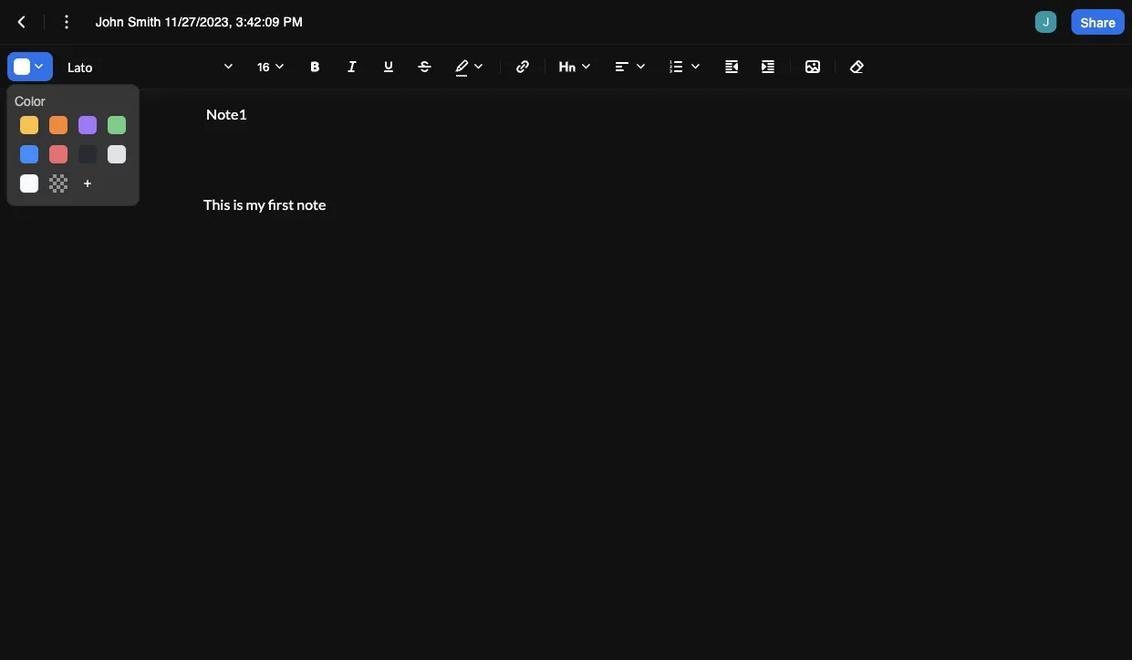 Task type: describe. For each thing, give the bounding box(es) containing it.
purple menu item
[[79, 116, 97, 134]]

note1
[[204, 105, 247, 122]]

insert image image
[[802, 56, 824, 78]]

strikethrough image
[[414, 56, 436, 78]]

more image
[[56, 11, 78, 33]]

16 button
[[250, 52, 294, 81]]

lato
[[68, 59, 92, 74]]

bold image
[[305, 56, 327, 78]]

is
[[233, 195, 243, 213]]

color menu
[[7, 85, 139, 205]]

my
[[246, 195, 265, 213]]

black menu item
[[79, 145, 97, 163]]

blue menu item
[[20, 145, 38, 163]]

red menu item
[[49, 145, 68, 163]]

italic image
[[341, 56, 363, 78]]

first
[[268, 195, 294, 213]]



Task type: locate. For each thing, give the bounding box(es) containing it.
share
[[1081, 14, 1116, 29]]

increase indent image
[[758, 56, 780, 78]]

note
[[297, 195, 326, 213]]

gray menu item
[[108, 145, 126, 163]]

underline image
[[378, 56, 400, 78]]

color
[[15, 94, 45, 109]]

john smith image
[[1036, 11, 1058, 33]]

decrease indent image
[[721, 56, 743, 78]]

lato button
[[60, 52, 243, 81]]

this is my first note
[[204, 195, 326, 213]]

link image
[[512, 56, 534, 78]]

clear style image
[[847, 56, 869, 78]]

all notes image
[[11, 11, 33, 33]]

share button
[[1072, 9, 1126, 35]]

white menu item
[[20, 174, 38, 193]]

None text field
[[96, 13, 325, 31]]

yellow menu item
[[20, 116, 38, 134]]

clear menu item
[[49, 174, 68, 193]]

orange menu item
[[49, 116, 68, 134]]

16
[[257, 60, 270, 73]]

this
[[204, 195, 230, 213]]

green menu item
[[108, 116, 126, 134]]



Task type: vqa. For each thing, say whether or not it's contained in the screenshot.
banner
no



